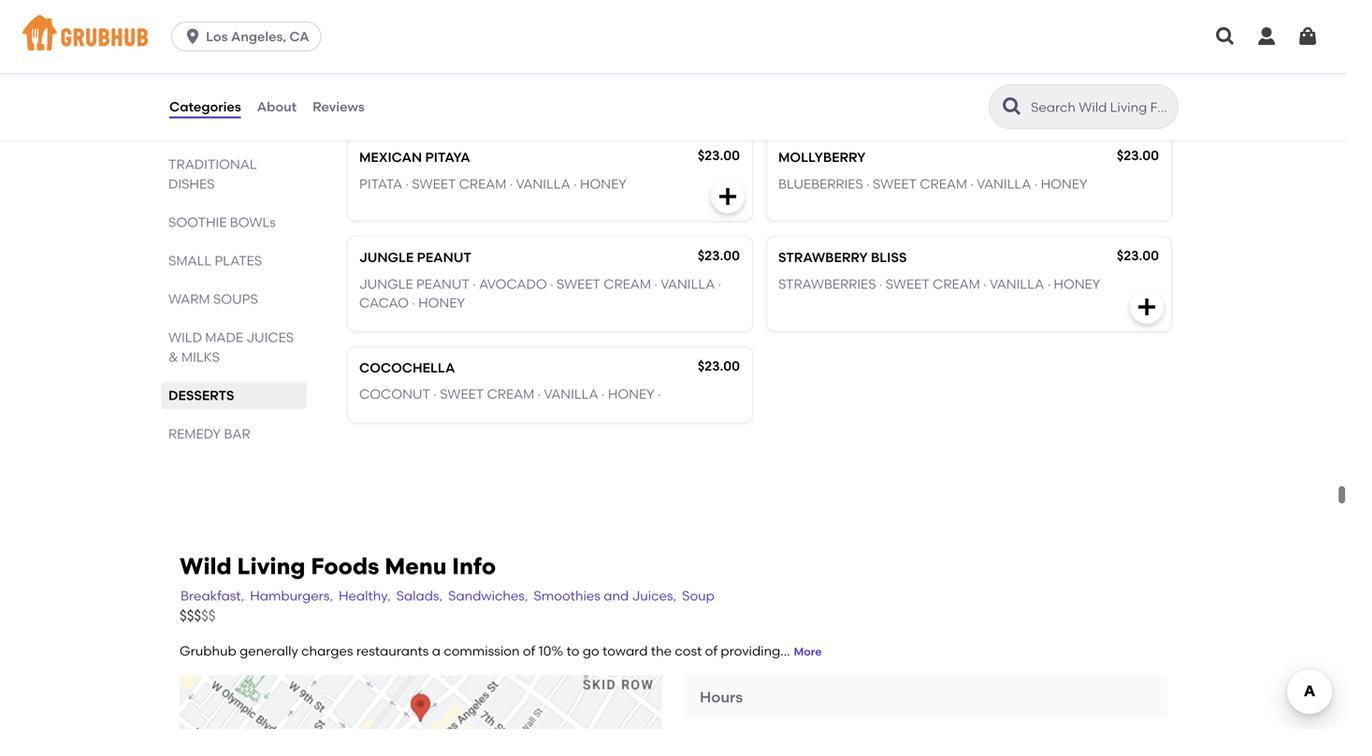 Task type: describe. For each thing, give the bounding box(es) containing it.
to
[[567, 643, 580, 659]]

jungle for jungle peanut
[[359, 249, 414, 265]]

grubhub generally charges restaurants a commission of 10% to go toward the cost of providing ... more
[[180, 643, 822, 659]]

$23.00 for jungle peanut · avocado · sweet cream · vanilla · cacao · honey
[[698, 248, 740, 263]]

sandwiches,
[[448, 587, 528, 603]]

mango
[[779, 76, 832, 91]]

remedy bar
[[168, 426, 250, 442]]

search icon image
[[1001, 95, 1024, 118]]

sweet for pitata · sweet cream · vanilla · honey
[[412, 176, 456, 192]]

& inside wild made juices & milks
[[168, 349, 178, 365]]

soothie
[[168, 214, 227, 230]]

about button
[[256, 73, 298, 140]]

cream for mango · sweet cream · vanilla · honey
[[888, 76, 936, 91]]

cream for coconut · sweet cream · vanilla · honey ·
[[487, 386, 535, 402]]

$$$$$
[[180, 607, 216, 624]]

wild living foods menu info
[[180, 553, 496, 580]]

and
[[604, 587, 629, 603]]

wild
[[180, 553, 232, 580]]

warm for warm quinoa bowls
[[168, 60, 210, 76]]

salads,
[[396, 587, 443, 603]]

charges
[[301, 643, 353, 659]]

jungle peanut · avocado · sweet cream · vanilla · cacao · honey
[[359, 276, 722, 311]]

svg image
[[1215, 25, 1237, 48]]

more
[[794, 645, 822, 659]]

small
[[168, 253, 212, 269]]

toward
[[603, 643, 648, 659]]

peanut for jungle peanut · avocado · sweet cream · vanilla · cacao · honey
[[416, 276, 470, 292]]

los
[[206, 29, 228, 44]]

cream for pitata · sweet cream · vanilla · honey
[[459, 176, 507, 192]]

small plates
[[168, 253, 262, 269]]

mexican
[[359, 149, 422, 165]]

reviews
[[313, 99, 365, 115]]

signature
[[168, 118, 243, 134]]

mollyberry
[[779, 149, 866, 165]]

2 of from the left
[[705, 643, 718, 659]]

breakfast, hamburgers, healthy, salads, sandwiches, smoothies and juices, soup
[[181, 587, 715, 603]]

sweet for strawberries · sweet cream · vanilla · honey
[[886, 276, 930, 292]]

bowls
[[168, 80, 216, 96]]

jungle peanut
[[359, 249, 472, 265]]

remedy
[[168, 426, 221, 442]]

soups
[[213, 291, 258, 307]]

vanilla for mango · sweet cream · vanilla · honey
[[945, 76, 1000, 91]]

wild made juices & milks
[[168, 329, 294, 365]]

honey for pitata · sweet cream · vanilla · honey
[[580, 176, 627, 192]]

main navigation navigation
[[0, 0, 1348, 73]]

reviews button
[[312, 73, 366, 140]]

matcha
[[168, 22, 225, 38]]

$23.00 for pitata · sweet cream · vanilla · honey
[[698, 147, 740, 163]]

a
[[432, 643, 441, 659]]

sweet for mango · sweet cream · vanilla · honey
[[841, 76, 885, 91]]

sweet for blueberries · sweet cream · vanilla · honey
[[873, 176, 917, 192]]

salads, button
[[395, 585, 444, 606]]

go
[[583, 643, 600, 659]]

commission
[[444, 643, 520, 659]]

strawberries
[[779, 276, 876, 292]]

grubhub
[[180, 643, 237, 659]]

the
[[651, 643, 672, 659]]

milks
[[181, 349, 220, 365]]

vanilla for pitata · sweet cream · vanilla · honey
[[516, 176, 571, 192]]

smoothies
[[534, 587, 601, 603]]

strawberry
[[779, 249, 868, 265]]

vanilla inside 'jungle peanut · avocado · sweet cream · vanilla · cacao · honey'
[[661, 276, 715, 292]]

info
[[452, 553, 496, 580]]

jungle for jungle peanut · avocado · sweet cream · vanilla · cacao · honey
[[359, 276, 413, 292]]

made
[[205, 329, 243, 345]]

restaurants
[[356, 643, 429, 659]]

bowls
[[230, 214, 276, 230]]

traditional
[[168, 156, 257, 172]]

warm soups
[[168, 291, 258, 307]]

coffee
[[205, 2, 256, 18]]

quinoa
[[213, 60, 268, 76]]

vanilla for coconut · sweet cream · vanilla · honey ·
[[544, 386, 599, 402]]

ca
[[289, 29, 309, 44]]

mango · sweet cream · vanilla · honey
[[779, 76, 1056, 91]]



Task type: vqa. For each thing, say whether or not it's contained in the screenshot.
the right pepper
no



Task type: locate. For each thing, give the bounding box(es) containing it.
vanilla for blueberries · sweet cream · vanilla · honey
[[977, 176, 1032, 192]]

coconut
[[359, 386, 430, 402]]

soup button
[[681, 585, 716, 606]]

·
[[835, 76, 838, 91], [939, 76, 942, 91], [1003, 76, 1006, 91], [406, 176, 409, 192], [510, 176, 513, 192], [574, 176, 577, 192], [867, 176, 870, 192], [971, 176, 974, 192], [1035, 176, 1038, 192], [473, 276, 476, 292], [550, 276, 554, 292], [655, 276, 658, 292], [718, 276, 722, 292], [880, 276, 883, 292], [984, 276, 987, 292], [1048, 276, 1051, 292], [412, 295, 415, 311], [434, 386, 437, 402], [538, 386, 541, 402], [602, 386, 605, 402], [658, 386, 661, 402]]

angeles,
[[231, 29, 286, 44]]

blueberries · sweet cream · vanilla · honey
[[779, 176, 1088, 192]]

traditional dishes
[[168, 156, 257, 192]]

categories button
[[168, 73, 242, 140]]

$23.00 for strawberries · sweet cream · vanilla · honey
[[1117, 248, 1159, 263]]

2 wild from the top
[[168, 329, 202, 345]]

categories
[[169, 99, 241, 115]]

sweet for coconut · sweet cream · vanilla · honey ·
[[440, 386, 484, 402]]

1 jungle from the top
[[359, 249, 414, 265]]

1 vertical spatial jungle
[[359, 276, 413, 292]]

jungle
[[359, 249, 414, 265], [359, 276, 413, 292]]

$23.00
[[698, 147, 740, 163], [1117, 147, 1159, 163], [698, 248, 740, 263], [1117, 248, 1159, 263], [698, 358, 740, 374]]

&
[[259, 2, 269, 18], [168, 349, 178, 365]]

honey for blueberries · sweet cream · vanilla · honey
[[1041, 176, 1088, 192]]

wild up 'matcha'
[[168, 2, 202, 18]]

0 horizontal spatial &
[[168, 349, 178, 365]]

pitaya
[[425, 149, 471, 165]]

$23.00 for coconut · sweet cream · vanilla · honey ·
[[698, 358, 740, 374]]

smoothies and juices, button
[[533, 585, 678, 606]]

more button
[[794, 644, 822, 660]]

healthy,
[[339, 587, 391, 603]]

vanilla inside the mango · sweet cream · vanilla · honey button
[[945, 76, 1000, 91]]

sweet right "avocado"
[[557, 276, 601, 292]]

juices,
[[632, 587, 677, 603]]

sweet down bliss
[[886, 276, 930, 292]]

dishes
[[168, 176, 215, 192]]

cream for blueberries · sweet cream · vanilla · honey
[[920, 176, 968, 192]]

cream inside the mango · sweet cream · vanilla · honey button
[[888, 76, 936, 91]]

about
[[257, 99, 297, 115]]

mexican pitaya
[[359, 149, 471, 165]]

sandwiches, button
[[447, 585, 529, 606]]

warm for warm soups
[[168, 291, 210, 307]]

avocado
[[479, 276, 547, 292]]

cocochella
[[359, 360, 455, 376]]

honey for strawberries · sweet cream · vanilla · honey
[[1054, 276, 1101, 292]]

sweet down 'pitaya' at left top
[[412, 176, 456, 192]]

pitata
[[359, 176, 403, 192]]

pitata · sweet cream · vanilla · honey
[[359, 176, 627, 192]]

1 wild from the top
[[168, 2, 202, 18]]

honey for mango · sweet cream · vanilla · honey
[[1009, 76, 1056, 91]]

sweet up bliss
[[873, 176, 917, 192]]

...
[[781, 643, 790, 659]]

wild coffee & matcha
[[168, 2, 269, 38]]

1 horizontal spatial of
[[705, 643, 718, 659]]

warm down 'small'
[[168, 291, 210, 307]]

& left milks
[[168, 349, 178, 365]]

svg image inside los angeles, ca button
[[184, 27, 202, 46]]

signature salads
[[168, 118, 298, 134]]

bar
[[224, 426, 250, 442]]

sweet down cocochella
[[440, 386, 484, 402]]

cream for strawberries · sweet cream · vanilla · honey
[[933, 276, 981, 292]]

sweet inside the mango · sweet cream · vanilla · honey button
[[841, 76, 885, 91]]

1 vertical spatial &
[[168, 349, 178, 365]]

peanut down jungle peanut
[[416, 276, 470, 292]]

hamburgers, button
[[249, 585, 334, 606]]

0 vertical spatial warm
[[168, 60, 210, 76]]

vanilla for strawberries · sweet cream · vanilla · honey
[[990, 276, 1045, 292]]

& up angeles,
[[259, 2, 269, 18]]

blueberries
[[779, 176, 864, 192]]

breakfast, button
[[180, 585, 245, 606]]

warm up bowls
[[168, 60, 210, 76]]

jungle inside 'jungle peanut · avocado · sweet cream · vanilla · cacao · honey'
[[359, 276, 413, 292]]

hours
[[700, 688, 743, 706]]

wild up milks
[[168, 329, 202, 345]]

0 vertical spatial jungle
[[359, 249, 414, 265]]

0 vertical spatial peanut
[[417, 249, 472, 265]]

wild inside wild coffee & matcha
[[168, 2, 202, 18]]

0 vertical spatial &
[[259, 2, 269, 18]]

hamburgers,
[[250, 587, 333, 603]]

menu
[[385, 553, 447, 580]]

warm
[[168, 60, 210, 76], [168, 291, 210, 307]]

peanut down 'pitata · sweet cream · vanilla · honey'
[[417, 249, 472, 265]]

peanut for jungle peanut
[[417, 249, 472, 265]]

& inside wild coffee & matcha
[[259, 2, 269, 18]]

1 vertical spatial wild
[[168, 329, 202, 345]]

soup
[[682, 587, 715, 603]]

bliss
[[871, 249, 907, 265]]

salads
[[246, 118, 298, 134]]

honey for coconut · sweet cream · vanilla · honey ·
[[608, 386, 655, 402]]

los angeles, ca
[[206, 29, 309, 44]]

warm quinoa bowls
[[168, 60, 268, 96]]

warm inside warm quinoa bowls
[[168, 60, 210, 76]]

2 warm from the top
[[168, 291, 210, 307]]

cream inside 'jungle peanut · avocado · sweet cream · vanilla · cacao · honey'
[[604, 276, 651, 292]]

plates
[[215, 253, 262, 269]]

0 vertical spatial wild
[[168, 2, 202, 18]]

providing
[[721, 643, 781, 659]]

cacao
[[359, 295, 409, 311]]

2 jungle from the top
[[359, 276, 413, 292]]

$23.00 for blueberries · sweet cream · vanilla · honey
[[1117, 147, 1159, 163]]

1 vertical spatial warm
[[168, 291, 210, 307]]

desserts
[[168, 388, 234, 403]]

honey inside button
[[1009, 76, 1056, 91]]

of right 'cost'
[[705, 643, 718, 659]]

peanut inside 'jungle peanut · avocado · sweet cream · vanilla · cacao · honey'
[[416, 276, 470, 292]]

vanilla
[[945, 76, 1000, 91], [516, 176, 571, 192], [977, 176, 1032, 192], [661, 276, 715, 292], [990, 276, 1045, 292], [544, 386, 599, 402]]

juices
[[246, 329, 294, 345]]

generally
[[240, 643, 298, 659]]

sweet inside 'jungle peanut · avocado · sweet cream · vanilla · cacao · honey'
[[557, 276, 601, 292]]

honey
[[1009, 76, 1056, 91], [580, 176, 627, 192], [1041, 176, 1088, 192], [1054, 276, 1101, 292], [418, 295, 465, 311], [608, 386, 655, 402]]

strawberries · sweet cream · vanilla · honey
[[779, 276, 1101, 292]]

coconut · sweet cream · vanilla · honey ·
[[359, 386, 661, 402]]

los angeles, ca button
[[171, 22, 329, 51]]

0 horizontal spatial of
[[523, 643, 536, 659]]

honey inside 'jungle peanut · avocado · sweet cream · vanilla · cacao · honey'
[[418, 295, 465, 311]]

living
[[237, 553, 306, 580]]

sweet right mango
[[841, 76, 885, 91]]

soothie bowls
[[168, 214, 276, 230]]

1 vertical spatial peanut
[[416, 276, 470, 292]]

1 warm from the top
[[168, 60, 210, 76]]

cost
[[675, 643, 702, 659]]

1 horizontal spatial &
[[259, 2, 269, 18]]

$$$
[[180, 607, 201, 624]]

peanut
[[417, 249, 472, 265], [416, 276, 470, 292]]

wild for matcha
[[168, 2, 202, 18]]

strawberry bliss
[[779, 249, 907, 265]]

of left 10%
[[523, 643, 536, 659]]

healthy, button
[[338, 585, 392, 606]]

breakfast,
[[181, 587, 244, 603]]

10%
[[539, 643, 564, 659]]

mango · sweet cream · vanilla · honey button
[[767, 36, 1172, 121]]

cream
[[888, 76, 936, 91], [459, 176, 507, 192], [920, 176, 968, 192], [604, 276, 651, 292], [933, 276, 981, 292], [487, 386, 535, 402]]

1 of from the left
[[523, 643, 536, 659]]

wild for &
[[168, 329, 202, 345]]

svg image
[[1256, 25, 1278, 48], [1297, 25, 1320, 48], [184, 27, 202, 46], [1136, 85, 1159, 108], [717, 185, 739, 208], [1136, 296, 1159, 318]]

foods
[[311, 553, 379, 580]]

Search Wild Living Foods search field
[[1029, 98, 1173, 116]]

sweet
[[841, 76, 885, 91], [412, 176, 456, 192], [873, 176, 917, 192], [557, 276, 601, 292], [886, 276, 930, 292], [440, 386, 484, 402]]

wild inside wild made juices & milks
[[168, 329, 202, 345]]



